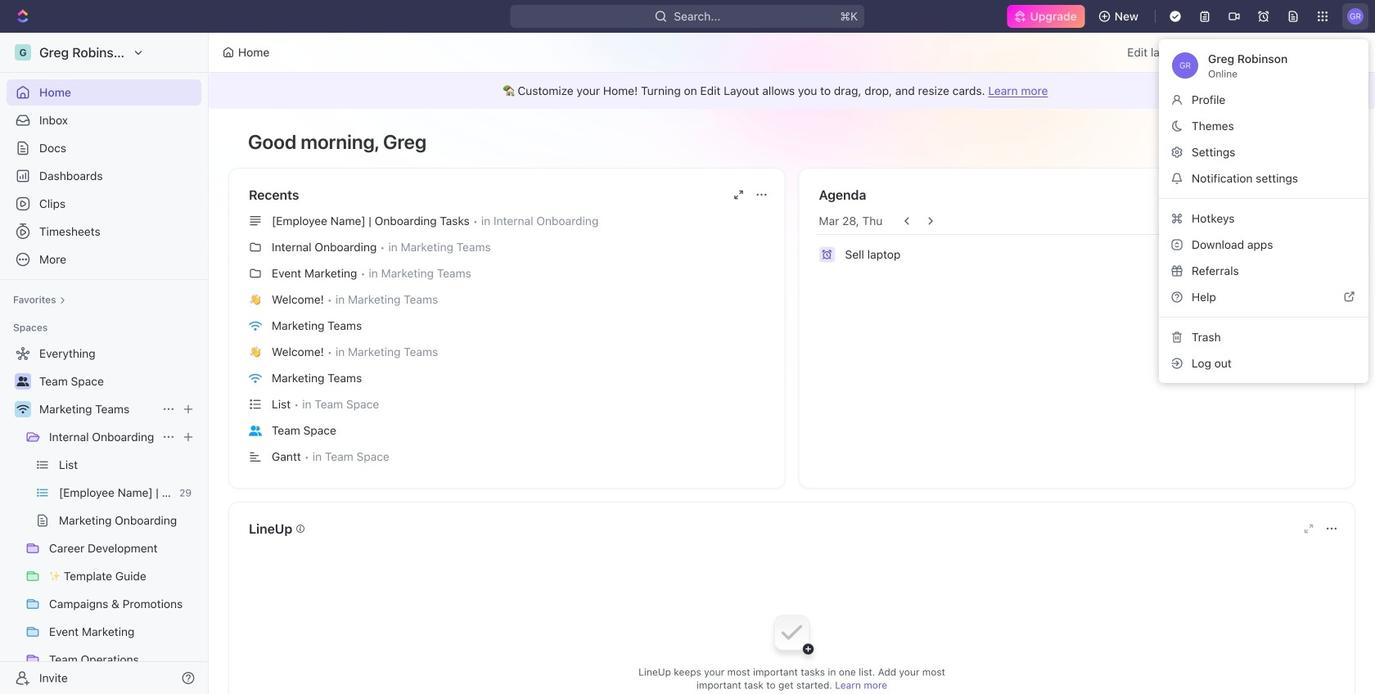 Task type: vqa. For each thing, say whether or not it's contained in the screenshot.
Home "link"
no



Task type: locate. For each thing, give the bounding box(es) containing it.
1 wifi image from the top
[[249, 321, 262, 331]]

tree
[[7, 341, 201, 694]]

0 vertical spatial wifi image
[[249, 321, 262, 331]]

user group image
[[249, 426, 262, 436]]

1 vertical spatial wifi image
[[249, 373, 262, 384]]

wifi image
[[249, 321, 262, 331], [249, 373, 262, 384]]



Task type: describe. For each thing, give the bounding box(es) containing it.
sidebar navigation
[[0, 33, 209, 694]]

tree inside 'sidebar' navigation
[[7, 341, 201, 694]]

2 wifi image from the top
[[249, 373, 262, 384]]

wifi image
[[17, 404, 29, 414]]



